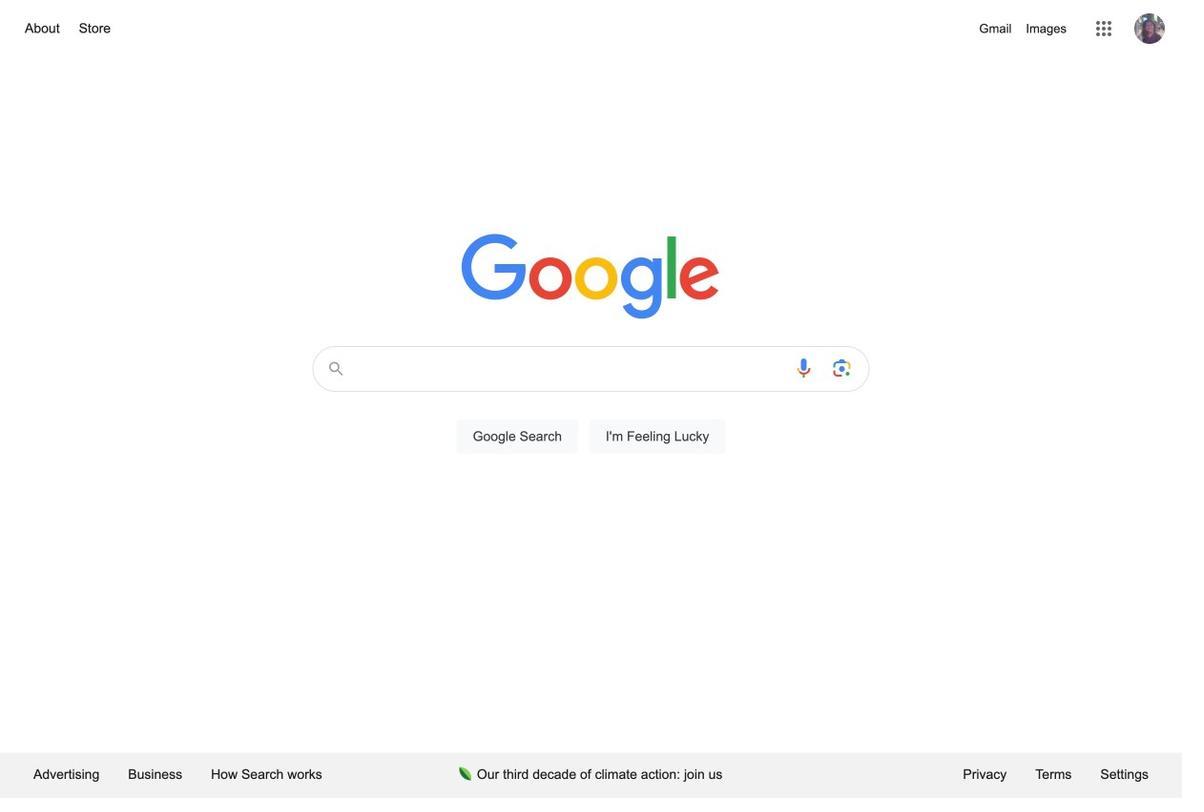 Task type: vqa. For each thing, say whether or not it's contained in the screenshot.
Search By Image
yes



Task type: locate. For each thing, give the bounding box(es) containing it.
None search field
[[19, 341, 1163, 476]]



Task type: describe. For each thing, give the bounding box(es) containing it.
search by voice image
[[792, 357, 815, 380]]

google image
[[461, 234, 721, 322]]

search by image image
[[831, 357, 854, 380]]



